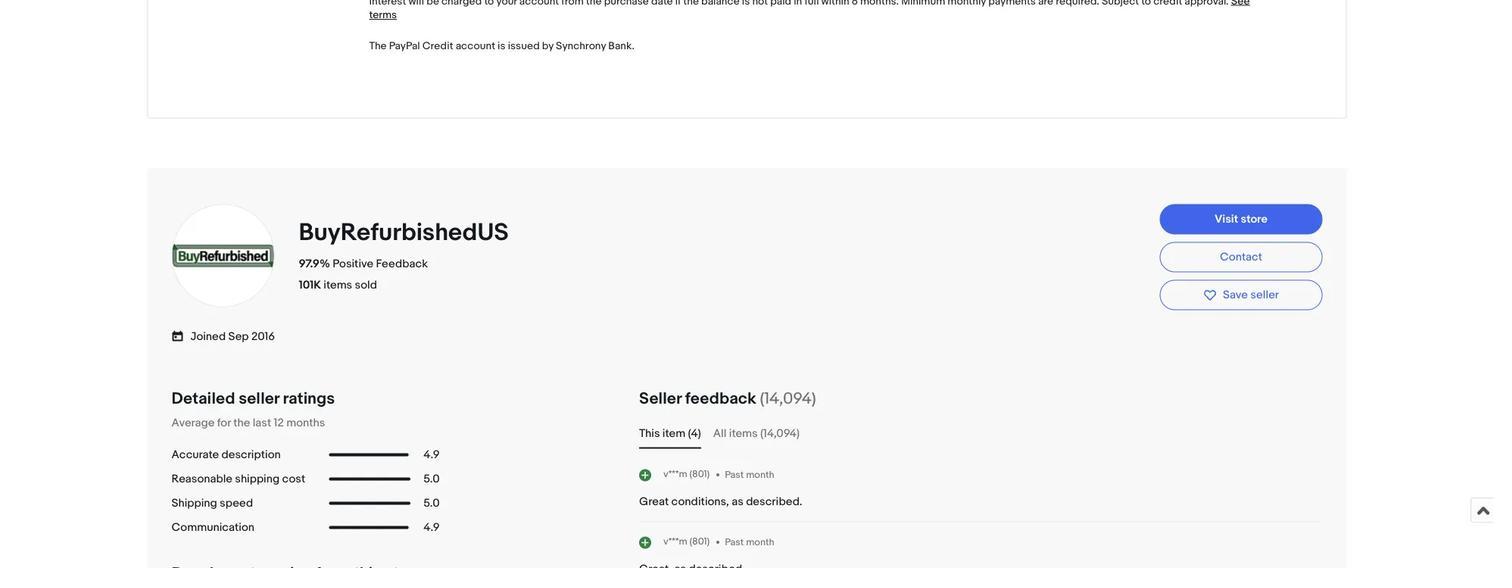 Task type: locate. For each thing, give the bounding box(es) containing it.
0 vertical spatial v***m
[[664, 469, 688, 480]]

ratings
[[283, 389, 335, 408]]

last
[[253, 416, 271, 430]]

account
[[456, 40, 495, 52]]

v***m (801)
[[664, 469, 710, 480], [664, 536, 710, 548]]

visit store
[[1215, 212, 1268, 226]]

1 horizontal spatial seller
[[1251, 288, 1280, 302]]

2 5.0 from the top
[[424, 497, 440, 510]]

all items (14,094)
[[713, 427, 800, 441]]

97.9%
[[299, 257, 330, 271]]

see
[[1232, 0, 1250, 8]]

1 vertical spatial v***m (801)
[[664, 536, 710, 548]]

v***m down great
[[664, 536, 688, 548]]

tab list
[[639, 425, 1323, 443]]

2 month from the top
[[746, 536, 775, 548]]

past month down as
[[725, 536, 775, 548]]

0 vertical spatial 5.0
[[424, 472, 440, 486]]

v***m (801) down conditions,
[[664, 536, 710, 548]]

101k items sold
[[299, 278, 377, 292]]

synchrony
[[556, 40, 606, 52]]

(801) up conditions,
[[690, 469, 710, 480]]

feedback
[[376, 257, 428, 271]]

description
[[222, 448, 281, 462]]

0 vertical spatial (801)
[[690, 469, 710, 480]]

shipping
[[172, 497, 217, 510]]

accurate
[[172, 448, 219, 462]]

past down as
[[725, 536, 744, 548]]

1 horizontal spatial items
[[729, 427, 758, 441]]

this item (4)
[[639, 427, 701, 441]]

seller inside 'button'
[[1251, 288, 1280, 302]]

buyrefurbishedus link
[[299, 218, 514, 247]]

v***m
[[664, 469, 688, 480], [664, 536, 688, 548]]

0 vertical spatial (14,094)
[[760, 389, 817, 408]]

joined sep 2016
[[191, 330, 275, 344]]

seller right save
[[1251, 288, 1280, 302]]

see terms
[[369, 0, 1250, 22]]

1 vertical spatial month
[[746, 536, 775, 548]]

the paypal credit account is issued by synchrony bank.
[[369, 40, 635, 52]]

0 horizontal spatial items
[[324, 278, 352, 292]]

save seller
[[1224, 288, 1280, 302]]

(14,094) for all items (14,094)
[[761, 427, 800, 441]]

item
[[663, 427, 686, 441]]

2 4.9 from the top
[[424, 521, 440, 535]]

seller
[[1251, 288, 1280, 302], [239, 389, 279, 408]]

1 vertical spatial 4.9
[[424, 521, 440, 535]]

items
[[324, 278, 352, 292], [729, 427, 758, 441]]

4.9
[[424, 448, 440, 462], [424, 521, 440, 535]]

the
[[369, 40, 387, 52]]

(801) down conditions,
[[690, 536, 710, 548]]

5.0
[[424, 472, 440, 486], [424, 497, 440, 510]]

items for 101k
[[324, 278, 352, 292]]

(14,094) right all
[[761, 427, 800, 441]]

seller up last
[[239, 389, 279, 408]]

0 vertical spatial month
[[746, 469, 775, 481]]

1 vertical spatial past month
[[725, 536, 775, 548]]

reasonable
[[172, 472, 233, 486]]

great conditions, as described.
[[639, 495, 803, 509]]

contact
[[1221, 250, 1263, 264]]

1 vertical spatial seller
[[239, 389, 279, 408]]

1 vertical spatial (801)
[[690, 536, 710, 548]]

shipping speed
[[172, 497, 253, 510]]

cost
[[282, 472, 306, 486]]

(14,094) for seller feedback (14,094)
[[760, 389, 817, 408]]

0 vertical spatial v***m (801)
[[664, 469, 710, 480]]

average
[[172, 416, 215, 430]]

past
[[725, 469, 744, 481], [725, 536, 744, 548]]

the
[[233, 416, 250, 430]]

is
[[498, 40, 506, 52]]

(801)
[[690, 469, 710, 480], [690, 536, 710, 548]]

month up described.
[[746, 469, 775, 481]]

sep
[[228, 330, 249, 344]]

month down described.
[[746, 536, 775, 548]]

buyrefurbishedus
[[299, 218, 509, 247]]

joined
[[191, 330, 226, 344]]

by
[[542, 40, 554, 52]]

4.9 for accurate description
[[424, 448, 440, 462]]

text__icon wrapper image
[[172, 328, 191, 343]]

past month
[[725, 469, 775, 481], [725, 536, 775, 548]]

0 horizontal spatial seller
[[239, 389, 279, 408]]

past up as
[[725, 469, 744, 481]]

bank.
[[609, 40, 635, 52]]

1 vertical spatial v***m
[[664, 536, 688, 548]]

1 vertical spatial (14,094)
[[761, 427, 800, 441]]

past month up as
[[725, 469, 775, 481]]

2 v***m from the top
[[664, 536, 688, 548]]

1 vertical spatial past
[[725, 536, 744, 548]]

1 4.9 from the top
[[424, 448, 440, 462]]

1 past from the top
[[725, 469, 744, 481]]

communication
[[172, 521, 255, 535]]

items right all
[[729, 427, 758, 441]]

1 (801) from the top
[[690, 469, 710, 480]]

v***m (801) up conditions,
[[664, 469, 710, 480]]

v***m up great
[[664, 469, 688, 480]]

(14,094)
[[760, 389, 817, 408], [761, 427, 800, 441]]

items down the "positive"
[[324, 278, 352, 292]]

0 vertical spatial past month
[[725, 469, 775, 481]]

0 vertical spatial items
[[324, 278, 352, 292]]

1 v***m (801) from the top
[[664, 469, 710, 480]]

1 5.0 from the top
[[424, 472, 440, 486]]

(14,094) up "all items (14,094)"
[[760, 389, 817, 408]]

month
[[746, 469, 775, 481], [746, 536, 775, 548]]

0 vertical spatial seller
[[1251, 288, 1280, 302]]

0 vertical spatial 4.9
[[424, 448, 440, 462]]

0 vertical spatial past
[[725, 469, 744, 481]]

paypal
[[389, 40, 420, 52]]

store
[[1241, 212, 1268, 226]]

1 vertical spatial items
[[729, 427, 758, 441]]

1 vertical spatial 5.0
[[424, 497, 440, 510]]



Task type: vqa. For each thing, say whether or not it's contained in the screenshot.


Task type: describe. For each thing, give the bounding box(es) containing it.
this
[[639, 427, 660, 441]]

speed
[[220, 497, 253, 510]]

101k
[[299, 278, 321, 292]]

great
[[639, 495, 669, 509]]

see terms link
[[369, 0, 1250, 22]]

2016
[[251, 330, 275, 344]]

seller feedback (14,094)
[[639, 389, 817, 408]]

4.9 for communication
[[424, 521, 440, 535]]

issued
[[508, 40, 540, 52]]

2 past from the top
[[725, 536, 744, 548]]

detailed
[[172, 389, 235, 408]]

average for the last 12 months
[[172, 416, 325, 430]]

terms
[[369, 9, 397, 22]]

seller
[[639, 389, 682, 408]]

shipping
[[235, 472, 280, 486]]

all
[[713, 427, 727, 441]]

tab list containing this item (4)
[[639, 425, 1323, 443]]

for
[[217, 416, 231, 430]]

reasonable shipping cost
[[172, 472, 306, 486]]

2 (801) from the top
[[690, 536, 710, 548]]

5.0 for shipping speed
[[424, 497, 440, 510]]

1 past month from the top
[[725, 469, 775, 481]]

accurate description
[[172, 448, 281, 462]]

described.
[[746, 495, 803, 509]]

visit
[[1215, 212, 1239, 226]]

(4)
[[688, 427, 701, 441]]

positive
[[333, 257, 374, 271]]

feedback
[[685, 389, 757, 408]]

2 past month from the top
[[725, 536, 775, 548]]

conditions,
[[672, 495, 729, 509]]

months
[[286, 416, 325, 430]]

detailed seller ratings
[[172, 389, 335, 408]]

2 v***m (801) from the top
[[664, 536, 710, 548]]

visit store link
[[1160, 204, 1323, 234]]

5.0 for reasonable shipping cost
[[424, 472, 440, 486]]

credit
[[423, 40, 453, 52]]

1 v***m from the top
[[664, 469, 688, 480]]

as
[[732, 495, 744, 509]]

seller for save
[[1251, 288, 1280, 302]]

sold
[[355, 278, 377, 292]]

save
[[1224, 288, 1249, 302]]

seller for detailed
[[239, 389, 279, 408]]

items for all
[[729, 427, 758, 441]]

97.9% positive feedback
[[299, 257, 428, 271]]

1 month from the top
[[746, 469, 775, 481]]

save seller button
[[1160, 280, 1323, 310]]

contact link
[[1160, 242, 1323, 272]]

12
[[274, 416, 284, 430]]

buyrefurbishedus image
[[170, 203, 276, 309]]



